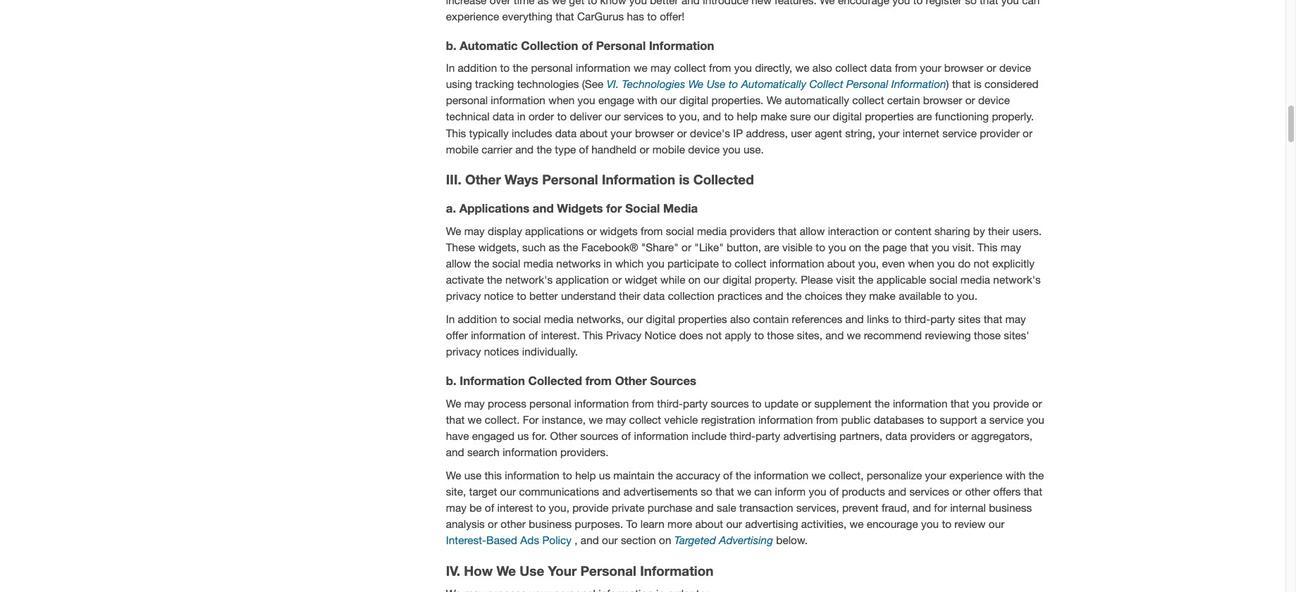 Task type: locate. For each thing, give the bounding box(es) containing it.
your inside in addition to the personal information we may collect from you directly, we also collect   data from your browser or device using tracking technologies (see
[[920, 61, 941, 74]]

or right update
[[802, 397, 812, 410]]

1 horizontal spatial providers
[[910, 430, 956, 443]]

1 horizontal spatial allow
[[800, 225, 825, 237]]

browser down )
[[923, 94, 963, 107]]

use left your
[[520, 564, 544, 579]]

1 horizontal spatial sources
[[711, 397, 749, 410]]

other left sources
[[615, 375, 647, 389]]

1 horizontal spatial their
[[988, 225, 1010, 237]]

0 vertical spatial addition
[[458, 61, 497, 74]]

1 vertical spatial sources
[[580, 430, 619, 443]]

2 privacy from the top
[[446, 346, 481, 358]]

sharing
[[935, 225, 970, 237]]

or up internal
[[952, 486, 962, 498]]

we inside ) that is considered personal information when you   engage with our digital properties. we automatically collect certain browser or device technical   data in order to deliver our services to you, and to help make sure our digital properties are   functioning properly. this typically includes data about your browser or device's ip address,   user agent string, your internet service provider or mobile carrier and the type of handheld or   mobile device you use.
[[767, 94, 782, 107]]

please
[[801, 273, 833, 286]]

1 horizontal spatial mobile
[[653, 143, 685, 156]]

(see
[[582, 78, 604, 90]]

vehicle
[[664, 414, 698, 426]]

do
[[958, 257, 971, 270]]

1 horizontal spatial with
[[1006, 469, 1026, 482]]

applications
[[525, 225, 584, 237]]

about inside ) that is considered personal information when you   engage with our digital properties. we automatically collect certain browser or device technical   data in order to deliver our services to you, and to help make sure our digital properties are   functioning properly. this typically includes data about your browser or device's ip address,   user agent string, your internet service provider or mobile carrier and the type of handheld or   mobile device you use.
[[580, 127, 608, 139]]

in for in addition to the personal information we may collect from you directly, we also collect   data from your browser or device using tracking technologies (see
[[446, 61, 455, 74]]

information down vehicle
[[634, 430, 689, 443]]

0 vertical spatial in
[[446, 61, 455, 74]]

collect
[[810, 78, 843, 90]]

we right the directly,
[[796, 61, 810, 74]]

media down such
[[524, 257, 553, 270]]

our inside in addition to social media networks, our digital properties also contain references and links   to third-party sites that may offer information of interest. this privacy notice does not apply   to those sites, and we recommend reviewing those sites' privacy notices individually.
[[627, 313, 643, 326]]

while
[[661, 273, 685, 286]]

advertisements
[[624, 486, 698, 498]]

review
[[955, 518, 986, 531]]

communications
[[519, 486, 599, 498]]

1 privacy from the top
[[446, 290, 481, 302]]

1 network's from the left
[[505, 273, 553, 286]]

1 vertical spatial services
[[910, 486, 949, 498]]

from
[[709, 61, 731, 74], [895, 61, 917, 74], [641, 225, 663, 237], [586, 375, 612, 389], [632, 397, 654, 410], [816, 414, 838, 426]]

functioning
[[935, 110, 989, 123]]

that right sites
[[984, 313, 1003, 326]]

collect inside we may display applications or widgets from social media providers that allow interaction or   content sharing by their users. these widgets, such as the facebook® "share" or "like" button,   are visible to you on the page that you visit. this may allow the social media networks in which   you participate to collect information about you, even when you do not explicitly activate the   network's application or widget while on our digital property. please visit the applicable social   media network's privacy notice to better understand their data collection practices and the choices   they make available to you.
[[735, 257, 767, 270]]

2 horizontal spatial party
[[931, 313, 955, 326]]

0 horizontal spatial service
[[943, 127, 977, 139]]

2 addition from the top
[[458, 313, 497, 326]]

0 horizontal spatial about
[[580, 127, 608, 139]]

0 horizontal spatial make
[[761, 110, 787, 123]]

on inside we use this information to help us maintain the accuracy of the information we collect,   personalize your experience with the site, target our communications and advertisements so   that we can inform you of products and services or other offers that may be of interest to you,   provide private purchase and sale transaction services, prevent fraud, and for internal business analysis or other business purposes. to learn more about our advertising activities, we encourage   you to review our interest-based ads policy , and our section on targeted advertising below.
[[659, 535, 671, 547]]

to up communications
[[563, 469, 572, 482]]

0 horizontal spatial also
[[730, 313, 750, 326]]

about up targeted
[[695, 518, 723, 531]]

0 horizontal spatial when
[[549, 94, 575, 107]]

1 vertical spatial use
[[520, 564, 544, 579]]

about up visit
[[827, 257, 855, 270]]

and
[[703, 110, 721, 123], [515, 143, 534, 156], [533, 202, 554, 216], [765, 290, 784, 302], [846, 313, 864, 326], [826, 329, 844, 342], [446, 446, 464, 459], [602, 486, 621, 498], [888, 486, 907, 498], [696, 502, 714, 515], [913, 502, 931, 515], [581, 535, 599, 547]]

0 vertical spatial for
[[606, 202, 622, 216]]

properties up does
[[678, 313, 727, 326]]

and up private
[[602, 486, 621, 498]]

other
[[465, 172, 501, 187], [615, 375, 647, 389], [550, 430, 577, 443]]

also inside in addition to the personal information we may collect from you directly, we also collect   data from your browser or device using tracking technologies (see
[[813, 61, 832, 74]]

0 vertical spatial us
[[518, 430, 529, 443]]

2 vertical spatial third-
[[730, 430, 756, 443]]

we inside we may process personal information from third-party sources to update or supplement the   information that you provide or that we collect. for instance, we may collect vehicle registration   information from public databases to support a service you have engaged us for. other sources of   information include third-party advertising partners, data providers or aggregators, and search   information providers.
[[446, 397, 461, 410]]

public
[[841, 414, 871, 426]]

providers inside we may process personal information from third-party sources to update or supplement the   information that you provide or that we collect. for instance, we may collect vehicle registration   information from public databases to support a service you have engaged us for. other sources of   information include third-party advertising partners, data providers or aggregators, and search   information providers.
[[910, 430, 956, 443]]

2 horizontal spatial about
[[827, 257, 855, 270]]

0 vertical spatial providers
[[730, 225, 775, 237]]

in
[[517, 110, 526, 123], [604, 257, 612, 270]]

personal inside we may process personal information from third-party sources to update or supplement the   information that you provide or that we collect. for instance, we may collect vehicle registration   information from public databases to support a service you have engaged us for. other sources of   information include third-party advertising partners, data providers or aggregators, and search   information providers.
[[529, 397, 571, 410]]

1 horizontal spatial other
[[550, 430, 577, 443]]

0 vertical spatial on
[[849, 241, 862, 254]]

social down "media"
[[666, 225, 694, 237]]

1 vertical spatial not
[[706, 329, 722, 342]]

our down purposes.
[[602, 535, 618, 547]]

and down have
[[446, 446, 464, 459]]

this down technical
[[446, 127, 466, 139]]

0 vertical spatial third-
[[905, 313, 931, 326]]

we right instance,
[[589, 414, 603, 426]]

of inside in addition to social media networks, our digital properties also contain references and links   to third-party sites that may offer information of interest. this privacy notice does not apply   to those sites, and we recommend reviewing those sites' privacy notices individually.
[[529, 329, 538, 342]]

other down experience
[[965, 486, 990, 498]]

2 horizontal spatial on
[[849, 241, 862, 254]]

third-
[[905, 313, 931, 326], [657, 397, 683, 410], [730, 430, 756, 443]]

on down learn at the bottom of the page
[[659, 535, 671, 547]]

to down properties.
[[724, 110, 734, 123]]

in down 'facebook®'
[[604, 257, 612, 270]]

page
[[883, 241, 907, 254]]

sites'
[[1004, 329, 1030, 342]]

business up policy
[[529, 518, 572, 531]]

to up tracking
[[500, 61, 510, 74]]

1 vertical spatial personal
[[446, 94, 488, 107]]

information down for.
[[503, 446, 557, 459]]

interest-based ads policy link
[[446, 535, 575, 547]]

1 vertical spatial are
[[764, 241, 779, 254]]

help inside ) that is considered personal information when you   engage with our digital properties. we automatically collect certain browser or device technical   data in order to deliver our services to you, and to help make sure our digital properties are   functioning properly. this typically includes data about your browser or device's ip address,   user agent string, your internet service provider or mobile carrier and the type of handheld or   mobile device you use.
[[737, 110, 758, 123]]

1 those from the left
[[767, 329, 794, 342]]

you up "aggregators," on the right bottom of page
[[1027, 414, 1045, 426]]

may up sites' on the bottom of page
[[1006, 313, 1026, 326]]

also up collect
[[813, 61, 832, 74]]

collected
[[693, 172, 754, 187], [528, 375, 582, 389]]

0 vertical spatial service
[[943, 127, 977, 139]]

us inside we use this information to help us maintain the accuracy of the information we collect,   personalize your experience with the site, target our communications and advertisements so   that we can inform you of products and services or other offers that may be of interest to you,   provide private purchase and sale transaction services, prevent fraud, and for internal business analysis or other business purposes. to learn more about our advertising activities, we encourage   you to review our interest-based ads policy , and our section on targeted advertising below.
[[599, 469, 611, 482]]

activate
[[446, 273, 484, 286]]

service up "aggregators," on the right bottom of page
[[990, 414, 1024, 426]]

1 vertical spatial collected
[[528, 375, 582, 389]]

when down the 'technologies'
[[549, 94, 575, 107]]

1 vertical spatial is
[[679, 172, 690, 187]]

1 vertical spatial other
[[501, 518, 526, 531]]

1 horizontal spatial about
[[695, 518, 723, 531]]

addition for information
[[458, 313, 497, 326]]

1 horizontal spatial provide
[[993, 397, 1029, 410]]

or up based at the left bottom
[[488, 518, 498, 531]]

or down support
[[959, 430, 968, 443]]

device
[[1000, 61, 1031, 74], [978, 94, 1010, 107], [688, 143, 720, 156]]

visit
[[836, 273, 855, 286]]

or up considered
[[987, 61, 997, 74]]

2 horizontal spatial you,
[[858, 257, 879, 270]]

provide up purposes.
[[573, 502, 609, 515]]

1 horizontal spatial not
[[974, 257, 990, 270]]

b. for b. automatic collection of personal information
[[446, 39, 457, 53]]

addition inside in addition to the personal information we may collect from you directly, we also collect   data from your browser or device using tracking technologies (see
[[458, 61, 497, 74]]

2 mobile from the left
[[653, 143, 685, 156]]

1 vertical spatial addition
[[458, 313, 497, 326]]

property.
[[755, 273, 798, 286]]

is inside ) that is considered personal information when you   engage with our digital properties. we automatically collect certain browser or device technical   data in order to deliver our services to you, and to help make sure our digital properties are   functioning properly. this typically includes data about your browser or device's ip address,   user agent string, your internet service provider or mobile carrier and the type of handheld or   mobile device you use.
[[974, 78, 982, 90]]

0 vertical spatial b.
[[446, 39, 457, 53]]

service inside we may process personal information from third-party sources to update or supplement the   information that you provide or that we collect. for instance, we may collect vehicle registration   information from public databases to support a service you have engaged us for. other sources of   information include third-party advertising partners, data providers or aggregators, and search   information providers.
[[990, 414, 1024, 426]]

0 vertical spatial party
[[931, 313, 955, 326]]

from up instance,
[[586, 375, 612, 389]]

and down property.
[[765, 290, 784, 302]]

data down databases
[[886, 430, 907, 443]]

use for to
[[707, 78, 726, 90]]

0 vertical spatial when
[[549, 94, 575, 107]]

collect up string, at the right top
[[852, 94, 884, 107]]

0 horizontal spatial network's
[[505, 273, 553, 286]]

personal
[[596, 39, 646, 53], [847, 78, 889, 90], [542, 172, 598, 187], [580, 564, 637, 579]]

0 vertical spatial use
[[707, 78, 726, 90]]

ways
[[505, 172, 539, 187]]

1 in from the top
[[446, 61, 455, 74]]

0 horizontal spatial collected
[[528, 375, 582, 389]]

1 vertical spatial this
[[978, 241, 998, 254]]

advertising inside we use this information to help us maintain the accuracy of the information we collect,   personalize your experience with the site, target our communications and advertisements so   that we can inform you of products and services or other offers that may be of interest to you,   provide private purchase and sale transaction services, prevent fraud, and for internal business analysis or other business purposes. to learn more about our advertising activities, we encourage   you to review our interest-based ads policy , and our section on targeted advertising below.
[[745, 518, 798, 531]]

browser
[[944, 61, 984, 74], [923, 94, 963, 107], [635, 127, 674, 139]]

update
[[765, 397, 799, 410]]

a. applications and widgets for social media
[[446, 202, 698, 216]]

your right string, at the right top
[[879, 127, 900, 139]]

other down instance,
[[550, 430, 577, 443]]

b. down offer
[[446, 375, 457, 389]]

1 vertical spatial third-
[[657, 397, 683, 410]]

2 horizontal spatial this
[[978, 241, 998, 254]]

1 horizontal spatial us
[[599, 469, 611, 482]]

information inside in addition to the personal information we may collect from you directly, we also collect   data from your browser or device using tracking technologies (see
[[576, 61, 631, 74]]

our down participate
[[704, 273, 720, 286]]

you, inside ) that is considered personal information when you   engage with our digital properties. we automatically collect certain browser or device technical   data in order to deliver our services to you, and to help make sure our digital properties are   functioning properly. this typically includes data about your browser or device's ip address,   user agent string, your internet service provider or mobile carrier and the type of handheld or   mobile device you use.
[[679, 110, 700, 123]]

1 addition from the top
[[458, 61, 497, 74]]

transaction
[[739, 502, 794, 515]]

0 vertical spatial not
[[974, 257, 990, 270]]

engaged
[[472, 430, 515, 443]]

advertising inside we may process personal information from third-party sources to update or supplement the   information that you provide or that we collect. for instance, we may collect vehicle registration   information from public databases to support a service you have engaged us for. other sources of   information include third-party advertising partners, data providers or aggregators, and search   information providers.
[[783, 430, 837, 443]]

0 vertical spatial also
[[813, 61, 832, 74]]

sites
[[958, 313, 981, 326]]

2 horizontal spatial third-
[[905, 313, 931, 326]]

sources
[[711, 397, 749, 410], [580, 430, 619, 443]]

1 vertical spatial also
[[730, 313, 750, 326]]

0 horizontal spatial mobile
[[446, 143, 479, 156]]

in up includes
[[517, 110, 526, 123]]

1 vertical spatial make
[[869, 290, 896, 302]]

to up recommend
[[892, 313, 902, 326]]

data
[[870, 61, 892, 74], [493, 110, 514, 123], [555, 127, 577, 139], [643, 290, 665, 302], [886, 430, 907, 443]]

2 vertical spatial you,
[[549, 502, 570, 515]]

allow down these
[[446, 257, 471, 270]]

b. for b. information collected from other sources
[[446, 375, 457, 389]]

1 horizontal spatial in
[[604, 257, 612, 270]]

we up the "technologies" in the top of the page
[[634, 61, 648, 74]]

1 horizontal spatial you,
[[679, 110, 700, 123]]

our right review
[[989, 518, 1005, 531]]

or up 'facebook®'
[[587, 225, 597, 237]]

information inside we may display applications or widgets from social media providers that allow interaction or   content sharing by their users. these widgets, such as the facebook® "share" or "like" button,   are visible to you on the page that you visit. this may allow the social media networks in which   you participate to collect information about you, even when you do not explicitly activate the   network's application or widget while on our digital property. please visit the applicable social   media network's privacy notice to better understand their data collection practices and the choices   they make available to you.
[[770, 257, 824, 270]]

0 horizontal spatial business
[[529, 518, 572, 531]]

notices
[[484, 346, 519, 358]]

0 vertical spatial help
[[737, 110, 758, 123]]

1 vertical spatial you,
[[858, 257, 879, 270]]

1 vertical spatial their
[[619, 290, 640, 302]]

the inside ) that is considered personal information when you   engage with our digital properties. we automatically collect certain browser or device technical   data in order to deliver our services to you, and to help make sure our digital properties are   functioning properly. this typically includes data about your browser or device's ip address,   user agent string, your internet service provider or mobile carrier and the type of handheld or   mobile device you use.
[[537, 143, 552, 156]]

1 horizontal spatial use
[[707, 78, 726, 90]]

1 vertical spatial privacy
[[446, 346, 481, 358]]

process
[[488, 397, 526, 410]]

1 vertical spatial for
[[934, 502, 947, 515]]

may inside in addition to social media networks, our digital properties also contain references and links   to third-party sites that may offer information of interest. this privacy notice does not apply   to those sites, and we recommend reviewing those sites' privacy notices individually.
[[1006, 313, 1026, 326]]

2 vertical spatial this
[[583, 329, 603, 342]]

in addition to social media networks, our digital properties also contain references and links   to third-party sites that may offer information of interest. this privacy notice does not apply   to those sites, and we recommend reviewing those sites' privacy notices individually.
[[446, 313, 1030, 358]]

of down collect,
[[830, 486, 839, 498]]

about down deliver
[[580, 127, 608, 139]]

personal
[[531, 61, 573, 74], [446, 94, 488, 107], [529, 397, 571, 410]]

or up page
[[882, 225, 892, 237]]

applications
[[459, 202, 530, 216]]

agent
[[815, 127, 842, 139]]

providers down support
[[910, 430, 956, 443]]

application
[[556, 273, 609, 286]]

when
[[549, 94, 575, 107], [908, 257, 934, 270]]

party down update
[[756, 430, 780, 443]]

that inside ) that is considered personal information when you   engage with our digital properties. we automatically collect certain browser or device technical   data in order to deliver our services to you, and to help make sure our digital properties are   functioning properly. this typically includes data about your browser or device's ip address,   user agent string, your internet service provider or mobile carrier and the type of handheld or   mobile device you use.
[[952, 78, 971, 90]]

collected down use.
[[693, 172, 754, 187]]

1 b. from the top
[[446, 39, 457, 53]]

0 vertical spatial are
[[917, 110, 932, 123]]

may up the "technologies" in the top of the page
[[651, 61, 671, 74]]

not right does
[[706, 329, 722, 342]]

target
[[469, 486, 497, 498]]

information up vi.
[[576, 61, 631, 74]]

media inside in addition to social media networks, our digital properties also contain references and links   to third-party sites that may offer information of interest. this privacy notice does not apply   to those sites, and we recommend reviewing those sites' privacy notices individually.
[[544, 313, 574, 326]]

0 vertical spatial business
[[989, 502, 1032, 515]]

b.
[[446, 39, 457, 53], [446, 375, 457, 389]]

0 horizontal spatial properties
[[678, 313, 727, 326]]

privacy
[[446, 290, 481, 302], [446, 346, 481, 358]]

third- down available
[[905, 313, 931, 326]]

personal for tracking
[[531, 61, 573, 74]]

collection
[[668, 290, 715, 302]]

0 horizontal spatial sources
[[580, 430, 619, 443]]

databases
[[874, 414, 924, 426]]

from down sources
[[632, 397, 654, 410]]

is
[[974, 78, 982, 90], [679, 172, 690, 187]]

in inside in addition to social media networks, our digital properties also contain references and links   to third-party sites that may offer information of interest. this privacy notice does not apply   to those sites, and we recommend reviewing those sites' privacy notices individually.
[[446, 313, 455, 326]]

references
[[792, 313, 843, 326]]

mobile
[[446, 143, 479, 156], [653, 143, 685, 156]]

1 horizontal spatial network's
[[993, 273, 1041, 286]]

data inside we may display applications or widgets from social media providers that allow interaction or   content sharing by their users. these widgets, such as the facebook® "share" or "like" button,   are visible to you on the page that you visit. this may allow the social media networks in which   you participate to collect information about you, even when you do not explicitly activate the   network's application or widget while on our digital property. please visit the applicable social   media network's privacy notice to better understand their data collection practices and the choices   they make available to you.
[[643, 290, 665, 302]]

in inside in addition to the personal information we may collect from you directly, we also collect   data from your browser or device using tracking technologies (see
[[446, 61, 455, 74]]

this inside in addition to social media networks, our digital properties also contain references and links   to third-party sites that may offer information of interest. this privacy notice does not apply   to those sites, and we recommend reviewing those sites' privacy notices individually.
[[583, 329, 603, 342]]

are
[[917, 110, 932, 123], [764, 241, 779, 254]]

include
[[692, 430, 727, 443]]

party
[[931, 313, 955, 326], [683, 397, 708, 410], [756, 430, 780, 443]]

recommend
[[864, 329, 922, 342]]

in inside we may display applications or widgets from social media providers that allow interaction or   content sharing by their users. these widgets, such as the facebook® "share" or "like" button,   are visible to you on the page that you visit. this may allow the social media networks in which   you participate to collect information about you, even when you do not explicitly activate the   network's application or widget while on our digital property. please visit the applicable social   media network's privacy notice to better understand their data collection practices and the choices   they make available to you.
[[604, 257, 612, 270]]

they
[[846, 290, 866, 302]]

0 vertical spatial you,
[[679, 110, 700, 123]]

0 horizontal spatial providers
[[730, 225, 775, 237]]

1 vertical spatial advertising
[[745, 518, 798, 531]]

1 vertical spatial in
[[604, 257, 612, 270]]

personal inside in addition to the personal information we may collect from you directly, we also collect   data from your browser or device using tracking technologies (see
[[531, 61, 573, 74]]

user
[[791, 127, 812, 139]]

2 in from the top
[[446, 313, 455, 326]]

1 vertical spatial help
[[575, 469, 596, 482]]

1 vertical spatial business
[[529, 518, 572, 531]]

handheld
[[592, 143, 637, 156]]

service inside ) that is considered personal information when you   engage with our digital properties. we automatically collect certain browser or device technical   data in order to deliver our services to you, and to help make sure our digital properties are   functioning properly. this typically includes data about your browser or device's ip address,   user agent string, your internet service provider or mobile carrier and the type of handheld or   mobile device you use.
[[943, 127, 977, 139]]

or inside in addition to the personal information we may collect from you directly, we also collect   data from your browser or device using tracking technologies (see
[[987, 61, 997, 74]]

about inside we use this information to help us maintain the accuracy of the information we collect,   personalize your experience with the site, target our communications and advertisements so   that we can inform you of products and services or other offers that may be of interest to you,   provide private purchase and sale transaction services, prevent fraud, and for internal business analysis or other business purposes. to learn more about our advertising activities, we encourage   you to review our interest-based ads policy , and our section on targeted advertising below.
[[695, 518, 723, 531]]

digital
[[679, 94, 709, 107], [833, 110, 862, 123], [723, 273, 752, 286], [646, 313, 675, 326]]

you down ip
[[723, 143, 741, 156]]

does
[[679, 329, 703, 342]]

0 horizontal spatial allow
[[446, 257, 471, 270]]

social down "better" on the left of page
[[513, 313, 541, 326]]

2 horizontal spatial other
[[615, 375, 647, 389]]

media
[[697, 225, 727, 237], [524, 257, 553, 270], [961, 273, 990, 286], [544, 313, 574, 326]]

data up type
[[555, 127, 577, 139]]

collect inside we may process personal information from third-party sources to update or supplement the   information that you provide or that we collect. for instance, we may collect vehicle registration   information from public databases to support a service you have engaged us for. other sources of   information include third-party advertising partners, data providers or aggregators, and search   information providers.
[[629, 414, 661, 426]]

of right type
[[579, 143, 589, 156]]

browser inside in addition to the personal information we may collect from you directly, we also collect   data from your browser or device using tracking technologies (see
[[944, 61, 984, 74]]

0 vertical spatial advertising
[[783, 430, 837, 443]]

0 vertical spatial with
[[637, 94, 658, 107]]

collect.
[[485, 414, 520, 426]]

use for your
[[520, 564, 544, 579]]

1 horizontal spatial when
[[908, 257, 934, 270]]

providers inside we may display applications or widgets from social media providers that allow interaction or   content sharing by their users. these widgets, such as the facebook® "share" or "like" button,   are visible to you on the page that you visit. this may allow the social media networks in which   you participate to collect information about you, even when you do not explicitly activate the   network's application or widget while on our digital property. please visit the applicable social   media network's privacy notice to better understand their data collection practices and the choices   they make available to you.
[[730, 225, 775, 237]]

users.
[[1013, 225, 1042, 237]]

2 b. from the top
[[446, 375, 457, 389]]

service
[[943, 127, 977, 139], [990, 414, 1024, 426]]

us left for.
[[518, 430, 529, 443]]

addition inside in addition to social media networks, our digital properties also contain references and links   to third-party sites that may offer information of interest. this privacy notice does not apply   to those sites, and we recommend reviewing those sites' privacy notices individually.
[[458, 313, 497, 326]]

2 vertical spatial about
[[695, 518, 723, 531]]

our
[[661, 94, 676, 107], [605, 110, 621, 123], [814, 110, 830, 123], [704, 273, 720, 286], [627, 313, 643, 326], [500, 486, 516, 498], [726, 518, 742, 531], [989, 518, 1005, 531], [602, 535, 618, 547]]

this inside we may display applications or widgets from social media providers that allow interaction or   content sharing by their users. these widgets, such as the facebook® "share" or "like" button,   are visible to you on the page that you visit. this may allow the social media networks in which   you participate to collect information about you, even when you do not explicitly activate the   network's application or widget while on our digital property. please visit the applicable social   media network's privacy notice to better understand their data collection practices and the choices   they make available to you.
[[978, 241, 998, 254]]

0 horizontal spatial third-
[[657, 397, 683, 410]]

addition up tracking
[[458, 61, 497, 74]]

0 horizontal spatial this
[[446, 127, 466, 139]]

help up ip
[[737, 110, 758, 123]]

addition up offer
[[458, 313, 497, 326]]

1 vertical spatial properties
[[678, 313, 727, 326]]

data down widget
[[643, 290, 665, 302]]

may
[[651, 61, 671, 74], [464, 225, 485, 237], [1001, 241, 1021, 254], [1006, 313, 1026, 326], [464, 397, 485, 410], [606, 414, 626, 426], [446, 502, 467, 515]]

1 vertical spatial service
[[990, 414, 1024, 426]]

personal inside ) that is considered personal information when you   engage with our digital properties. we automatically collect certain browser or device technical   data in order to deliver our services to you, and to help make sure our digital properties are   functioning properly. this typically includes data about your browser or device's ip address,   user agent string, your internet service provider or mobile carrier and the type of handheld or   mobile device you use.
[[446, 94, 488, 107]]

you inside in addition to the personal information we may collect from you directly, we also collect   data from your browser or device using tracking technologies (see
[[734, 61, 752, 74]]

we
[[689, 78, 704, 90], [767, 94, 782, 107], [446, 225, 461, 237], [446, 397, 461, 410], [446, 469, 461, 482], [497, 564, 516, 579]]

and down references
[[826, 329, 844, 342]]

0 horizontal spatial us
[[518, 430, 529, 443]]

is right )
[[974, 78, 982, 90]]

0 horizontal spatial with
[[637, 94, 658, 107]]

we may process personal information from third-party sources to update or supplement the   information that you provide or that we collect. for instance, we may collect vehicle registration   information from public databases to support a service you have engaged us for. other sources of   information include third-party advertising partners, data providers or aggregators, and search   information providers.
[[446, 397, 1045, 459]]

advertising
[[719, 535, 773, 547]]

third- down 'registration'
[[730, 430, 756, 443]]

0 horizontal spatial use
[[520, 564, 544, 579]]

in for in addition to social media networks, our digital properties also contain references and links   to third-party sites that may offer information of interest. this privacy notice does not apply   to those sites, and we recommend reviewing those sites' privacy notices individually.
[[446, 313, 455, 326]]

your up certain in the right top of the page
[[920, 61, 941, 74]]

your up handheld
[[611, 127, 632, 139]]

collect left vehicle
[[629, 414, 661, 426]]

from up "share"
[[641, 225, 663, 237]]

0 vertical spatial other
[[465, 172, 501, 187]]

not inside in addition to social media networks, our digital properties also contain references and links   to third-party sites that may offer information of interest. this privacy notice does not apply   to those sites, and we recommend reviewing those sites' privacy notices individually.
[[706, 329, 722, 342]]

digital inside in addition to social media networks, our digital properties also contain references and links   to third-party sites that may offer information of interest. this privacy notice does not apply   to those sites, and we recommend reviewing those sites' privacy notices individually.
[[646, 313, 675, 326]]

accuracy
[[676, 469, 720, 482]]

party inside in addition to social media networks, our digital properties also contain references and links   to third-party sites that may offer information of interest. this privacy notice does not apply   to those sites, and we recommend reviewing those sites' privacy notices individually.
[[931, 313, 955, 326]]

0 vertical spatial services
[[624, 110, 664, 123]]

with inside we use this information to help us maintain the accuracy of the information we collect,   personalize your experience with the site, target our communications and advertisements so   that we can inform you of products and services or other offers that may be of interest to you,   provide private purchase and sale transaction services, prevent fraud, and for internal business analysis or other business purposes. to learn more about our advertising activities, we encourage   you to review our interest-based ads policy , and our section on targeted advertising below.
[[1006, 469, 1026, 482]]

that up sale
[[716, 486, 734, 498]]

2 vertical spatial personal
[[529, 397, 571, 410]]

automatically
[[785, 94, 849, 107]]

automatic
[[460, 39, 518, 53]]

0 horizontal spatial other
[[501, 518, 526, 531]]

1 horizontal spatial business
[[989, 502, 1032, 515]]

2 network's from the left
[[993, 273, 1041, 286]]

reviewing
[[925, 329, 971, 342]]

are inside we may display applications or widgets from social media providers that allow interaction or   content sharing by their users. these widgets, such as the facebook® "share" or "like" button,   are visible to you on the page that you visit. this may allow the social media networks in which   you participate to collect information about you, even when you do not explicitly activate the   network's application or widget while on our digital property. please visit the applicable social   media network's privacy notice to better understand their data collection practices and the choices   they make available to you.
[[764, 241, 779, 254]]

we up have
[[468, 414, 482, 426]]

also
[[813, 61, 832, 74], [730, 313, 750, 326]]

1 horizontal spatial make
[[869, 290, 896, 302]]

or down the which
[[612, 273, 622, 286]]



Task type: vqa. For each thing, say whether or not it's contained in the screenshot.
digital inside We may display applications or widgets from social media providers that allow interaction or   content sharing by their users. These widgets, such as the Facebook® "Share" or "Like" button,   are visible to you on the page that you visit. This may allow the social media networks in which   you participate to collect information about you, even when you do not explicitly activate the   network's application or widget while on our digital property. Please visit the applicable social   media network's privacy notice to better understand their data collection practices and the choices   they make available to you.
yes



Task type: describe. For each thing, give the bounding box(es) containing it.
collect inside ) that is considered personal information when you   engage with our digital properties. we automatically collect certain browser or device technical   data in order to deliver our services to you, and to help make sure our digital properties are   functioning properly. this typically includes data about your browser or device's ip address,   user agent string, your internet service provider or mobile carrier and the type of handheld or   mobile device you use.
[[852, 94, 884, 107]]

that right the offers
[[1024, 486, 1043, 498]]

provide inside we use this information to help us maintain the accuracy of the information we collect,   personalize your experience with the site, target our communications and advertisements so   that we can inform you of products and services or other offers that may be of interest to you,   provide private purchase and sale transaction services, prevent fraud, and for internal business analysis or other business purposes. to learn more about our advertising activities, we encourage   you to review our interest-based ads policy , and our section on targeted advertising below.
[[573, 502, 609, 515]]

0 vertical spatial sources
[[711, 397, 749, 410]]

sites,
[[797, 329, 823, 342]]

make inside ) that is considered personal information when you   engage with our digital properties. we automatically collect certain browser or device technical   data in order to deliver our services to you, and to help make sure our digital properties are   functioning properly. this typically includes data about your browser or device's ip address,   user agent string, your internet service provider or mobile carrier and the type of handheld or   mobile device you use.
[[761, 110, 787, 123]]

0 vertical spatial their
[[988, 225, 1010, 237]]

0 horizontal spatial for
[[606, 202, 622, 216]]

activities,
[[801, 518, 847, 531]]

the inside we may process personal information from third-party sources to update or supplement the   information that you provide or that we collect. for instance, we may collect vehicle registration   information from public databases to support a service you have engaged us for. other sources of   information include third-party advertising partners, data providers or aggregators, and search   information providers.
[[875, 397, 890, 410]]

a.
[[446, 202, 456, 216]]

may up these
[[464, 225, 485, 237]]

choices
[[805, 290, 843, 302]]

instance,
[[542, 414, 586, 426]]

interest-
[[446, 535, 486, 547]]

information up the "technologies" in the top of the page
[[649, 39, 714, 53]]

provider
[[980, 127, 1020, 139]]

of inside ) that is considered personal information when you   engage with our digital properties. we automatically collect certain browser or device technical   data in order to deliver our services to you, and to help make sure our digital properties are   functioning properly. this typically includes data about your browser or device's ip address,   user agent string, your internet service provider or mobile carrier and the type of handheld or   mobile device you use.
[[579, 143, 589, 156]]

or down properly.
[[1023, 127, 1033, 139]]

includes
[[512, 127, 552, 139]]

to left review
[[942, 518, 952, 531]]

information up process
[[460, 375, 525, 389]]

our down engage
[[605, 110, 621, 123]]

or right handheld
[[640, 143, 650, 156]]

not inside we may display applications or widgets from social media providers that allow interaction or   content sharing by their users. these widgets, such as the facebook® "share" or "like" button,   are visible to you on the page that you visit. this may allow the social media networks in which   you participate to collect information about you, even when you do not explicitly activate the   network's application or widget while on our digital property. please visit the applicable social   media network's privacy notice to better understand their data collection practices and the choices   they make available to you.
[[974, 257, 990, 270]]

information up communications
[[505, 469, 560, 482]]

social up available
[[930, 273, 958, 286]]

when inside ) that is considered personal information when you   engage with our digital properties. we automatically collect certain browser or device technical   data in order to deliver our services to you, and to help make sure our digital properties are   functioning properly. this typically includes data about your browser or device's ip address,   user agent string, your internet service provider or mobile carrier and the type of handheld or   mobile device you use.
[[549, 94, 575, 107]]

make inside we may display applications or widgets from social media providers that allow interaction or   content sharing by their users. these widgets, such as the facebook® "share" or "like" button,   are visible to you on the page that you visit. this may allow the social media networks in which   you participate to collect information about you, even when you do not explicitly activate the   network's application or widget while on our digital property. please visit the applicable social   media network's privacy notice to better understand their data collection practices and the choices   they make available to you.
[[869, 290, 896, 302]]

information inside in addition to social media networks, our digital properties also contain references and links   to third-party sites that may offer information of interest. this privacy notice does not apply   to those sites, and we recommend reviewing those sites' privacy notices individually.
[[471, 329, 526, 342]]

to right order
[[557, 110, 567, 123]]

1 vertical spatial allow
[[446, 257, 471, 270]]

we left can
[[737, 486, 751, 498]]

1 horizontal spatial other
[[965, 486, 990, 498]]

information up social
[[602, 172, 675, 187]]

addition for using
[[458, 61, 497, 74]]

our down the "technologies" in the top of the page
[[661, 94, 676, 107]]

the inside in addition to the personal information we may collect from you directly, we also collect   data from your browser or device using tracking technologies (see
[[513, 61, 528, 74]]

understand
[[561, 290, 616, 302]]

provide inside we may process personal information from third-party sources to update or supplement the   information that you provide or that we collect. for instance, we may collect vehicle registration   information from public databases to support a service you have engaged us for. other sources of   information include third-party advertising partners, data providers or aggregators, and search   information providers.
[[993, 397, 1029, 410]]

social down widgets, on the top left of page
[[492, 257, 521, 270]]

you down "sharing"
[[932, 241, 950, 254]]

and right fraud,
[[913, 502, 931, 515]]

even
[[882, 257, 905, 270]]

to down the "technologies" in the top of the page
[[667, 110, 676, 123]]

more
[[668, 518, 692, 531]]

collection
[[521, 39, 578, 53]]

for
[[523, 414, 539, 426]]

to down notice
[[500, 313, 510, 326]]

privacy inside we may display applications or widgets from social media providers that allow interaction or   content sharing by their users. these widgets, such as the facebook® "share" or "like" button,   are visible to you on the page that you visit. this may allow the social media networks in which   you participate to collect information about you, even when you do not explicitly activate the   network's application or widget while on our digital property. please visit the applicable social   media network's privacy notice to better understand their data collection practices and the choices   they make available to you.
[[446, 290, 481, 302]]

when inside we may display applications or widgets from social media providers that allow interaction or   content sharing by their users. these widgets, such as the facebook® "share" or "like" button,   are visible to you on the page that you visit. this may allow the social media networks in which   you participate to collect information about you, even when you do not explicitly activate the   network's application or widget while on our digital property. please visit the applicable social   media network's privacy notice to better understand their data collection practices and the choices   they make available to you.
[[908, 257, 934, 270]]

from down supplement
[[816, 414, 838, 426]]

we right the "technologies" in the top of the page
[[689, 78, 704, 90]]

we use this information to help us maintain the accuracy of the information we collect,   personalize your experience with the site, target our communications and advertisements so   that we can inform you of products and services or other offers that may be of interest to you,   provide private purchase and sale transaction services, prevent fraud, and for internal business analysis or other business purposes. to learn more about our advertising activities, we encourage   you to review our interest-based ads policy , and our section on targeted advertising below.
[[446, 469, 1044, 547]]

sale
[[717, 502, 736, 515]]

you down "share"
[[647, 257, 665, 270]]

can
[[754, 486, 772, 498]]

may up providers.
[[606, 414, 626, 426]]

registration
[[701, 414, 755, 426]]

technical
[[446, 110, 490, 123]]

0 vertical spatial allow
[[800, 225, 825, 237]]

digital up the device's
[[679, 94, 709, 107]]

a
[[981, 414, 987, 426]]

we right how
[[497, 564, 516, 579]]

these
[[446, 241, 475, 254]]

information down update
[[758, 414, 813, 426]]

are inside ) that is considered personal information when you   engage with our digital properties. we automatically collect certain browser or device technical   data in order to deliver our services to you, and to help make sure our digital properties are   functioning properly. this typically includes data about your browser or device's ip address,   user agent string, your internet service provider or mobile carrier and the type of handheld or   mobile device you use.
[[917, 110, 932, 123]]

purchase
[[648, 502, 693, 515]]

based
[[486, 535, 517, 547]]

deliver
[[570, 110, 602, 123]]

2 those from the left
[[974, 329, 1001, 342]]

0 horizontal spatial other
[[465, 172, 501, 187]]

third- inside in addition to social media networks, our digital properties also contain references and links   to third-party sites that may offer information of interest. this privacy notice does not apply   to those sites, and we recommend reviewing those sites' privacy notices individually.
[[905, 313, 931, 326]]

to down communications
[[536, 502, 546, 515]]

services inside ) that is considered personal information when you   engage with our digital properties. we automatically collect certain browser or device technical   data in order to deliver our services to you, and to help make sure our digital properties are   functioning properly. this typically includes data about your browser or device's ip address,   user agent string, your internet service provider or mobile carrier and the type of handheld or   mobile device you use.
[[624, 110, 664, 123]]

type
[[555, 143, 576, 156]]

personal up certain in the right top of the page
[[847, 78, 889, 90]]

collect,
[[829, 469, 864, 482]]

may up explicitly
[[1001, 241, 1021, 254]]

you, inside we use this information to help us maintain the accuracy of the information we collect,   personalize your experience with the site, target our communications and advertisements so   that we can inform you of products and services or other offers that may be of interest to you,   provide private purchase and sale transaction services, prevent fraud, and for internal business analysis or other business purposes. to learn more about our advertising activities, we encourage   you to review our interest-based ads policy , and our section on targeted advertising below.
[[549, 502, 570, 515]]

our down automatically
[[814, 110, 830, 123]]

"share"
[[641, 241, 679, 254]]

from inside we may display applications or widgets from social media providers that allow interaction or   content sharing by their users. these widgets, such as the facebook® "share" or "like" button,   are visible to you on the page that you visit. this may allow the social media networks in which   you participate to collect information about you, even when you do not explicitly activate the   network's application or widget while on our digital property. please visit the applicable social   media network's privacy notice to better understand their data collection practices and the choices   they make available to you.
[[641, 225, 663, 237]]

collect up collect
[[836, 61, 867, 74]]

below.
[[776, 535, 808, 547]]

and down includes
[[515, 143, 534, 156]]

properly.
[[992, 110, 1034, 123]]

order
[[529, 110, 554, 123]]

may inside we use this information to help us maintain the accuracy of the information we collect,   personalize your experience with the site, target our communications and advertisements so   that we can inform you of products and services or other offers that may be of interest to you,   provide private purchase and sale transaction services, prevent fraud, and for internal business analysis or other business purposes. to learn more about our advertising activities, we encourage   you to review our interest-based ads policy , and our section on targeted advertising below.
[[446, 502, 467, 515]]

personal up vi.
[[596, 39, 646, 53]]

of right be
[[485, 502, 494, 515]]

or up 'functioning'
[[966, 94, 975, 107]]

properties inside in addition to social media networks, our digital properties also contain references and links   to third-party sites that may offer information of interest. this privacy notice does not apply   to those sites, and we recommend reviewing those sites' privacy notices individually.
[[678, 313, 727, 326]]

to left support
[[927, 414, 937, 426]]

1 mobile from the left
[[446, 143, 479, 156]]

offers
[[993, 486, 1021, 498]]

to down contain
[[754, 329, 764, 342]]

)
[[946, 78, 949, 90]]

partners,
[[840, 430, 883, 443]]

we inside in addition to social media networks, our digital properties also contain references and links   to third-party sites that may offer information of interest. this privacy notice does not apply   to those sites, and we recommend reviewing those sites' privacy notices individually.
[[847, 329, 861, 342]]

button,
[[727, 241, 761, 254]]

or up participate
[[682, 241, 692, 254]]

with inside ) that is considered personal information when you   engage with our digital properties. we automatically collect certain browser or device technical   data in order to deliver our services to you, and to help make sure our digital properties are   functioning properly. this typically includes data about your browser or device's ip address,   user agent string, your internet service provider or mobile carrier and the type of handheld or   mobile device you use.
[[637, 94, 658, 107]]

widget
[[625, 273, 658, 286]]

section
[[621, 535, 656, 547]]

we inside we use this information to help us maintain the accuracy of the information we collect,   personalize your experience with the site, target our communications and advertisements so   that we can inform you of products and services or other offers that may be of interest to you,   provide private purchase and sale transaction services, prevent fraud, and for internal business analysis or other business purposes. to learn more about our advertising activities, we encourage   you to review our interest-based ads policy , and our section on targeted advertising below.
[[446, 469, 461, 482]]

1 horizontal spatial third-
[[730, 430, 756, 443]]

also inside in addition to social media networks, our digital properties also contain references and links   to third-party sites that may offer information of interest. this privacy notice does not apply   to those sites, and we recommend reviewing those sites' privacy notices individually.
[[730, 313, 750, 326]]

our up interest
[[500, 486, 516, 498]]

engage
[[598, 94, 634, 107]]

that inside in addition to social media networks, our digital properties also contain references and links   to third-party sites that may offer information of interest. this privacy notice does not apply   to those sites, and we recommend reviewing those sites' privacy notices individually.
[[984, 313, 1003, 326]]

technologies
[[517, 78, 579, 90]]

of right the accuracy
[[723, 469, 733, 482]]

data inside we may process personal information from third-party sources to update or supplement the   information that you provide or that we collect. for instance, we may collect vehicle registration   information from public databases to support a service you have engaged us for. other sources of   information include third-party advertising partners, data providers or aggregators, and search   information providers.
[[886, 430, 907, 443]]

the up advertisements
[[658, 469, 673, 482]]

media up you.
[[961, 273, 990, 286]]

interaction
[[828, 225, 879, 237]]

privacy inside in addition to social media networks, our digital properties also contain references and links   to third-party sites that may offer information of interest. this privacy notice does not apply   to those sites, and we recommend reviewing those sites' privacy notices individually.
[[446, 346, 481, 358]]

certain
[[887, 94, 920, 107]]

directly,
[[755, 61, 793, 74]]

or up "aggregators," on the right bottom of page
[[1032, 397, 1042, 410]]

your inside we use this information to help us maintain the accuracy of the information we collect,   personalize your experience with the site, target our communications and advertisements so   that we can inform you of products and services or other offers that may be of interest to you,   provide private purchase and sale transaction services, prevent fraud, and for internal business analysis or other business purposes. to learn more about our advertising activities, we encourage   you to review our interest-based ads policy , and our section on targeted advertising below.
[[925, 469, 946, 482]]

0 vertical spatial collected
[[693, 172, 754, 187]]

device inside in addition to the personal information we may collect from you directly, we also collect   data from your browser or device using tracking technologies (see
[[1000, 61, 1031, 74]]

visit.
[[953, 241, 975, 254]]

vi. technologies we use to   automatically collect personal information link
[[607, 78, 946, 90]]

that down content
[[910, 241, 929, 254]]

that up have
[[446, 414, 465, 426]]

you up a
[[972, 397, 990, 410]]

targeted advertising link
[[674, 535, 773, 547]]

interest
[[497, 502, 533, 515]]

data inside in addition to the personal information we may collect from you directly, we also collect   data from your browser or device using tracking technologies (see
[[870, 61, 892, 74]]

this inside ) that is considered personal information when you   engage with our digital properties. we automatically collect certain browser or device technical   data in order to deliver our services to you, and to help make sure our digital properties are   functioning properly. this typically includes data about your browser or device's ip address,   user agent string, your internet service provider or mobile carrier and the type of handheld or   mobile device you use.
[[446, 127, 466, 139]]

from up properties.
[[709, 61, 731, 74]]

and up the device's
[[703, 110, 721, 123]]

address,
[[746, 127, 788, 139]]

available
[[899, 290, 941, 302]]

in inside ) that is considered personal information when you   engage with our digital properties. we automatically collect certain browser or device technical   data in order to deliver our services to you, and to help make sure our digital properties are   functioning properly. this typically includes data about your browser or device's ip address,   user agent string, your internet service provider or mobile carrier and the type of handheld or   mobile device you use.
[[517, 110, 526, 123]]

information inside ) that is considered personal information when you   engage with our digital properties. we automatically collect certain browser or device technical   data in order to deliver our services to you, and to help make sure our digital properties are   functioning properly. this typically includes data about your browser or device's ip address,   user agent string, your internet service provider or mobile carrier and the type of handheld or   mobile device you use.
[[491, 94, 546, 107]]

in addition to the personal information we may collect from you directly, we also collect   data from your browser or device using tracking technologies (see
[[446, 61, 1031, 90]]

analysis
[[446, 518, 485, 531]]

we may display applications or widgets from social media providers that allow interaction or   content sharing by their users. these widgets, such as the facebook® "share" or "like" button,   are visible to you on the page that you visit. this may allow the social media networks in which   you participate to collect information about you, even when you do not explicitly activate the   network's application or widget while on our digital property. please visit the applicable social   media network's privacy notice to better understand their data collection practices and the choices   they make available to you.
[[446, 225, 1042, 302]]

digital up string, at the right top
[[833, 110, 862, 123]]

collect up the "technologies" in the top of the page
[[674, 61, 706, 74]]

you.
[[957, 290, 978, 302]]

2 vertical spatial device
[[688, 143, 720, 156]]

digital inside we may display applications or widgets from social media providers that allow interaction or   content sharing by their users. these widgets, such as the facebook® "share" or "like" button,   are visible to you on the page that you visit. this may allow the social media networks in which   you participate to collect information about you, even when you do not explicitly activate the   network's application or widget while on our digital property. please visit the applicable social   media network's privacy notice to better understand their data collection practices and the choices   they make available to you.
[[723, 273, 752, 286]]

inform
[[775, 486, 806, 498]]

0 horizontal spatial party
[[683, 397, 708, 410]]

may up collect.
[[464, 397, 485, 410]]

display
[[488, 225, 522, 237]]

maintain
[[614, 469, 655, 482]]

personal down section
[[580, 564, 637, 579]]

services,
[[797, 502, 839, 515]]

to inside in addition to the personal information we may collect from you directly, we also collect   data from your browser or device using tracking technologies (see
[[500, 61, 510, 74]]

you right encourage
[[921, 518, 939, 531]]

fraud,
[[882, 502, 910, 515]]

and down so
[[696, 502, 714, 515]]

ads
[[520, 535, 539, 547]]

the right as
[[563, 241, 578, 254]]

iii.
[[446, 172, 462, 187]]

) that is considered personal information when you   engage with our digital properties. we automatically collect certain browser or device technical   data in order to deliver our services to you, and to help make sure our digital properties are   functioning properly. this typically includes data about your browser or device's ip address,   user agent string, your internet service provider or mobile carrier and the type of handheld or   mobile device you use.
[[446, 78, 1039, 156]]

device's
[[690, 127, 730, 139]]

the up the activate
[[474, 257, 489, 270]]

encourage
[[867, 518, 918, 531]]

interest.
[[541, 329, 580, 342]]

experience
[[949, 469, 1003, 482]]

information up databases
[[893, 397, 948, 410]]

to up properties.
[[729, 78, 738, 90]]

we left collect,
[[812, 469, 826, 482]]

to left "better" on the left of page
[[517, 290, 526, 302]]

the up sale
[[736, 469, 751, 482]]

vi.
[[607, 78, 619, 90]]

about inside we may display applications or widgets from social media providers that allow interaction or   content sharing by their users. these widgets, such as the facebook® "share" or "like" button,   are visible to you on the page that you visit. this may allow the social media networks in which   you participate to collect information about you, even when you do not explicitly activate the   network's application or widget while on our digital property. please visit the applicable social   media network's privacy notice to better understand their data collection practices and the choices   they make available to you.
[[827, 257, 855, 270]]

for inside we use this information to help us maintain the accuracy of the information we collect,   personalize your experience with the site, target our communications and advertisements so   that we can inform you of products and services or other offers that may be of interest to you,   provide private purchase and sale transaction services, prevent fraud, and for internal business analysis or other business purposes. to learn more about our advertising activities, we encourage   you to review our interest-based ads policy , and our section on targeted advertising below.
[[934, 502, 947, 515]]

content
[[895, 225, 932, 237]]

practices
[[718, 290, 762, 302]]

supplement
[[815, 397, 872, 410]]

so
[[701, 486, 713, 498]]

you up services,
[[809, 486, 827, 498]]

and up fraud,
[[888, 486, 907, 498]]

iv. how we use your personal information
[[446, 564, 714, 579]]

be
[[470, 502, 482, 515]]

to right visible
[[816, 241, 826, 254]]

carrier
[[482, 143, 512, 156]]

information down targeted
[[640, 564, 714, 579]]

information up the inform at right bottom
[[754, 469, 809, 482]]

networks
[[556, 257, 601, 270]]

personal for in
[[446, 94, 488, 107]]

iii. other ways personal information is collected
[[446, 172, 754, 187]]

1 vertical spatial on
[[688, 273, 701, 286]]

applicable
[[877, 273, 927, 286]]

1 horizontal spatial party
[[756, 430, 780, 443]]

we inside we may display applications or widgets from social media providers that allow interaction or   content sharing by their users. these widgets, such as the facebook® "share" or "like" button,   are visible to you on the page that you visit. this may allow the social media networks in which   you participate to collect information about you, even when you do not explicitly activate the   network's application or widget while on our digital property. please visit the applicable social   media network's privacy notice to better understand their data collection practices and the choices   they make available to you.
[[446, 225, 461, 237]]

of right collection
[[582, 39, 593, 53]]

and inside we may process personal information from third-party sources to update or supplement the   information that you provide or that we collect. for instance, we may collect vehicle registration   information from public databases to support a service you have engaged us for. other sources of   information include third-party advertising partners, data providers or aggregators, and search   information providers.
[[446, 446, 464, 459]]

string,
[[845, 127, 876, 139]]

the down "aggregators," on the right bottom of page
[[1029, 469, 1044, 482]]

and left links
[[846, 313, 864, 326]]

providers.
[[560, 446, 609, 459]]

our inside we may display applications or widgets from social media providers that allow interaction or   content sharing by their users. these widgets, such as the facebook® "share" or "like" button,   are visible to you on the page that you visit. this may allow the social media networks in which   you participate to collect information about you, even when you do not explicitly activate the   network's application or widget while on our digital property. please visit the applicable social   media network's privacy notice to better understand their data collection practices and the choices   they make available to you.
[[704, 273, 720, 286]]

and up applications
[[533, 202, 554, 216]]

0 horizontal spatial their
[[619, 290, 640, 302]]

personalize
[[867, 469, 922, 482]]

you left do
[[937, 257, 955, 270]]

we down prevent
[[850, 518, 864, 531]]

1 vertical spatial device
[[978, 94, 1010, 107]]

may inside in addition to the personal information we may collect from you directly, we also collect   data from your browser or device using tracking technologies (see
[[651, 61, 671, 74]]

social inside in addition to social media networks, our digital properties also contain references and links   to third-party sites that may offer information of interest. this privacy notice does not apply   to those sites, and we recommend reviewing those sites' privacy notices individually.
[[513, 313, 541, 326]]

ip
[[733, 127, 743, 139]]

b. automatic collection of personal information
[[446, 39, 714, 53]]

services inside we use this information to help us maintain the accuracy of the information we collect,   personalize your experience with the site, target our communications and advertisements so   that we can inform you of products and services or other offers that may be of interest to you,   provide private purchase and sale transaction services, prevent fraud, and for internal business analysis or other business purposes. to learn more about our advertising activities, we encourage   you to review our interest-based ads policy , and our section on targeted advertising below.
[[910, 486, 949, 498]]

you down interaction
[[829, 241, 846, 254]]

personal up a. applications and widgets for social media
[[542, 172, 598, 187]]

you, inside we may display applications or widgets from social media providers that allow interaction or   content sharing by their users. these widgets, such as the facebook® "share" or "like" button,   are visible to you on the page that you visit. this may allow the social media networks in which   you participate to collect information about you, even when you do not explicitly activate the   network's application or widget while on our digital property. please visit the applicable social   media network's privacy notice to better understand their data collection practices and the choices   they make available to you.
[[858, 257, 879, 270]]

and inside we may display applications or widgets from social media providers that allow interaction or   content sharing by their users. these widgets, such as the facebook® "share" or "like" button,   are visible to you on the page that you visit. this may allow the social media networks in which   you participate to collect information about you, even when you do not explicitly activate the   network's application or widget while on our digital property. please visit the applicable social   media network's privacy notice to better understand their data collection practices and the choices   they make available to you.
[[765, 290, 784, 302]]

the up notice
[[487, 273, 502, 286]]

privacy
[[606, 329, 642, 342]]

us inside we may process personal information from third-party sources to update or supplement the   information that you provide or that we collect. for instance, we may collect vehicle registration   information from public databases to support a service you have engaged us for. other sources of   information include third-party advertising partners, data providers or aggregators, and search   information providers.
[[518, 430, 529, 443]]

1 vertical spatial browser
[[923, 94, 963, 107]]

networks,
[[577, 313, 624, 326]]

to down button,
[[722, 257, 732, 270]]

use.
[[744, 143, 764, 156]]

or left the device's
[[677, 127, 687, 139]]

other inside we may process personal information from third-party sources to update or supplement the   information that you provide or that we collect. for instance, we may collect vehicle registration   information from public databases to support a service you have engaged us for. other sources of   information include third-party advertising partners, data providers or aggregators, and search   information providers.
[[550, 430, 577, 443]]

properties inside ) that is considered personal information when you   engage with our digital properties. we automatically collect certain browser or device technical   data in order to deliver our services to you, and to help make sure our digital properties are   functioning properly. this typically includes data about your browser or device's ip address,   user agent string, your internet service provider or mobile carrier and the type of handheld or   mobile device you use.
[[865, 110, 914, 123]]

to left you.
[[944, 290, 954, 302]]

2 vertical spatial browser
[[635, 127, 674, 139]]

and right ,
[[581, 535, 599, 547]]

help inside we use this information to help us maintain the accuracy of the information we collect,   personalize your experience with the site, target our communications and advertisements so   that we can inform you of products and services or other offers that may be of interest to you,   provide private purchase and sale transaction services, prevent fraud, and for internal business analysis or other business purposes. to learn more about our advertising activities, we encourage   you to review our interest-based ads policy , and our section on targeted advertising below.
[[575, 469, 596, 482]]

media up "like"
[[697, 225, 727, 237]]

of inside we may process personal information from third-party sources to update or supplement the   information that you provide or that we collect. for instance, we may collect vehicle registration   information from public databases to support a service you have engaged us for. other sources of   information include third-party advertising partners, data providers or aggregators, and search   information providers.
[[622, 430, 631, 443]]

0 horizontal spatial is
[[679, 172, 690, 187]]

the down property.
[[787, 290, 802, 302]]



